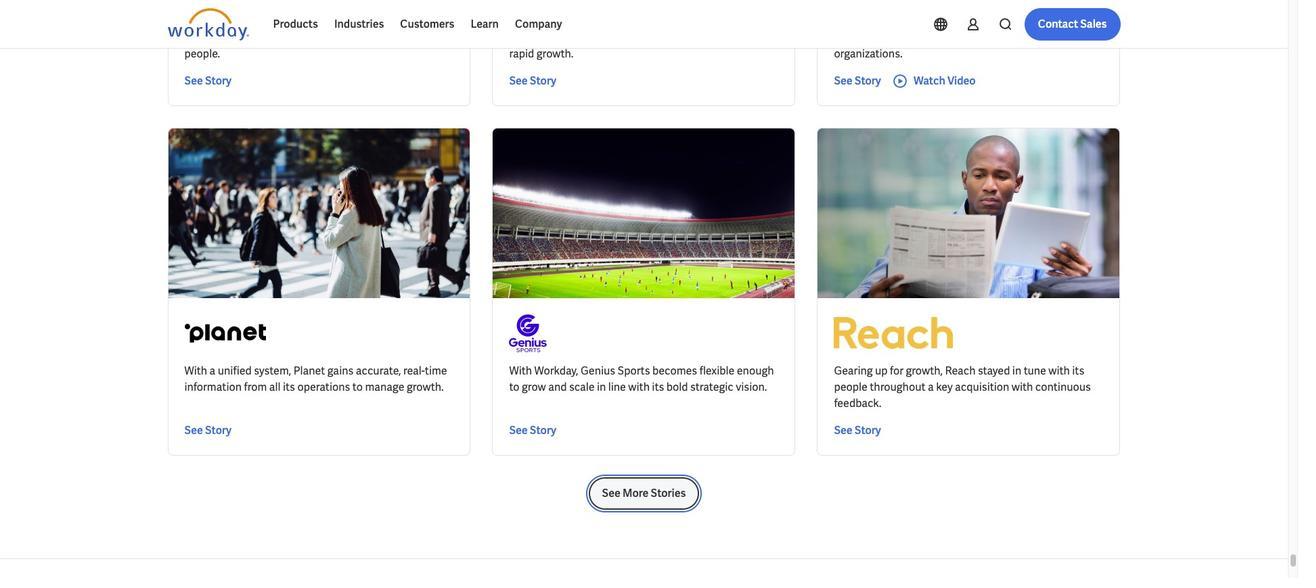 Task type: vqa. For each thing, say whether or not it's contained in the screenshot.
rightmost a
yes



Task type: describe. For each thing, give the bounding box(es) containing it.
and inside with workday, scoot has an hr system that evolves with the speed of its business and connects all of its people.
[[331, 30, 350, 45]]

and left support
[[701, 30, 719, 45]]

growth. inside everise gains the automation and real-time insights needed to manage its global workforce and support rapid growth.
[[537, 47, 574, 61]]

enough
[[737, 364, 774, 378]]

organizations.
[[834, 47, 903, 61]]

two
[[1041, 30, 1059, 45]]

support
[[721, 30, 760, 45]]

growth,
[[906, 364, 943, 378]]

up
[[875, 364, 888, 378]]

a inside gearing up for growth, reach stayed in tune with its people throughout a key acquisition with continuous feedback.
[[928, 380, 934, 395]]

people.
[[184, 47, 220, 61]]

story for gearing up for growth, reach stayed in tune with its people throughout a key acquisition with continuous feedback.
[[855, 424, 881, 438]]

see more stories button
[[589, 478, 699, 510]]

industries
[[334, 17, 384, 31]]

customers
[[400, 17, 454, 31]]

with workday, scoot has an hr system that evolves with the speed of its business and connects all of its people.
[[184, 14, 438, 61]]

accurate,
[[356, 364, 401, 378]]

system
[[338, 14, 373, 28]]

story for with workday, genius sports becomes flexible enough to grow and scale in line with its bold strategic vision.
[[530, 424, 556, 438]]

with inside with workday, scoot has an hr system that evolves with the speed of its business and connects all of its people.
[[184, 30, 206, 45]]

to inside everise gains the automation and real-time insights needed to manage its global workforce and support rapid growth.
[[548, 30, 559, 45]]

its inside with workday, genius sports becomes flexible enough to grow and scale in line with its bold strategic vision.
[[652, 380, 664, 395]]

a inside with a unified system, planet gains accurate, real-time information from all its operations to manage growth.
[[210, 364, 215, 378]]

hr
[[321, 14, 336, 28]]

feedback.
[[834, 397, 882, 411]]

flexible
[[700, 364, 735, 378]]

all inside with a unified system, planet gains accurate, real-time information from all its operations to manage growth.
[[269, 380, 281, 395]]

products button
[[265, 8, 326, 41]]

in inside with workday, genius sports becomes flexible enough to grow and scale in line with its bold strategic vision.
[[597, 380, 606, 395]]

merging
[[999, 30, 1039, 45]]

see more stories
[[602, 487, 686, 501]]

stayed
[[978, 364, 1010, 378]]

Search Customer Stories text field
[[928, 9, 1094, 32]]

employee
[[865, 14, 912, 28]]

watch video
[[914, 74, 976, 88]]

that
[[376, 14, 396, 28]]

industries button
[[326, 8, 392, 41]]

watch video link
[[892, 73, 976, 89]]

becomes
[[652, 364, 697, 378]]

acquisition
[[955, 380, 1009, 395]]

customers button
[[392, 8, 463, 41]]

its inside with a unified system, planet gains accurate, real-time information from all its operations to manage growth.
[[283, 380, 295, 395]]

gains inside with a unified system, planet gains accurate, real-time information from all its operations to manage growth.
[[327, 364, 354, 378]]

its down evolves
[[426, 30, 438, 45]]

unified
[[218, 364, 252, 378]]

reach
[[945, 364, 976, 378]]

information
[[184, 380, 242, 395]]

industry button
[[239, 7, 313, 35]]

see story link for with workday, scoot has an hr system that evolves with the speed of its business and connects all of its people.
[[184, 73, 231, 89]]

everise gains the automation and real-time insights needed to manage its global workforce and support rapid growth.
[[509, 14, 760, 61]]

see for see story link under organizations.
[[834, 74, 853, 88]]

time inside with a unified system, planet gains accurate, real-time information from all its operations to manage growth.
[[425, 364, 447, 378]]

time inside everise gains the automation and real-time insights needed to manage its global workforce and support rapid growth.
[[696, 14, 718, 28]]

story down rapid
[[530, 74, 556, 88]]

1 of from the left
[[259, 30, 269, 45]]

stories
[[651, 487, 686, 501]]

company button
[[507, 8, 570, 41]]

2 of from the left
[[414, 30, 424, 45]]

needed
[[509, 30, 546, 45]]

0 horizontal spatial more
[[464, 15, 487, 27]]

see story down organizations.
[[834, 74, 881, 88]]

workforce
[[649, 30, 698, 45]]

grow
[[522, 380, 546, 395]]

planet
[[294, 364, 325, 378]]

the inside everise gains the automation and real-time insights needed to manage its global workforce and support rapid growth.
[[575, 14, 592, 28]]

and inside with workday, genius sports becomes flexible enough to grow and scale in line with its bold strategic vision.
[[548, 380, 567, 395]]

with for with a unified system, planet gains accurate, real-time information from all its operations to manage growth.
[[184, 364, 207, 378]]

system,
[[254, 364, 291, 378]]

business outcome button
[[324, 7, 443, 35]]

sports
[[618, 364, 650, 378]]

scoot
[[256, 14, 285, 28]]

evolves
[[398, 14, 435, 28]]

clear all button
[[525, 7, 569, 35]]

builds
[[1068, 14, 1097, 28]]

penna
[[1034, 14, 1065, 28]]

with inside with workday, genius sports becomes flexible enough to grow and scale in line with its bold strategic vision.
[[628, 380, 650, 395]]

with for with workday, genius sports becomes flexible enough to grow and scale in line with its bold strategic vision.
[[509, 364, 532, 378]]

with workday, genius sports becomes flexible enough to grow and scale in line with its bold strategic vision.
[[509, 364, 774, 395]]

bold
[[667, 380, 688, 395]]

line
[[608, 380, 626, 395]]

operations
[[297, 380, 350, 395]]

see story link down rapid
[[509, 73, 556, 89]]

see story down rapid
[[509, 74, 556, 88]]

company
[[886, 30, 931, 45]]

learn
[[471, 17, 499, 31]]

automation
[[594, 14, 651, 28]]

culture
[[933, 30, 968, 45]]

throughout
[[870, 380, 926, 395]]

strategic
[[690, 380, 734, 395]]

the inside with workday, scoot has an hr system that evolves with the speed of its business and connects all of its people.
[[208, 30, 225, 45]]

see for see story link corresponding to with workday, genius sports becomes flexible enough to grow and scale in line with its bold strategic vision.
[[509, 424, 528, 438]]

connects
[[352, 30, 398, 45]]

see story for with workday, scoot has an hr system that evolves with the speed of its business and connects all of its people.
[[184, 74, 231, 88]]

everise
[[509, 14, 545, 28]]

contact sales
[[1038, 17, 1107, 31]]

people
[[834, 380, 868, 395]]

with a unified system, planet gains accurate, real-time information from all its operations to manage growth.
[[184, 364, 447, 395]]

contact
[[1038, 17, 1078, 31]]

to inside with a unified system, planet gains accurate, real-time information from all its operations to manage growth.
[[353, 380, 363, 395]]

stronger
[[842, 30, 884, 45]]

from
[[244, 380, 267, 395]]

key
[[936, 380, 953, 395]]

to inside with workday, genius sports becomes flexible enough to grow and scale in line with its bold strategic vision.
[[509, 380, 520, 395]]



Task type: locate. For each thing, give the bounding box(es) containing it.
time left insights
[[696, 14, 718, 28]]

0 vertical spatial real-
[[674, 14, 696, 28]]

see story link down information
[[184, 423, 231, 439]]

insights,
[[967, 14, 1008, 28]]

to down all on the left of page
[[548, 30, 559, 45]]

1 vertical spatial manage
[[365, 380, 404, 395]]

see down grow
[[509, 424, 528, 438]]

see story for with workday, genius sports becomes flexible enough to grow and scale in line with its bold strategic vision.
[[509, 424, 556, 438]]

see story down people.
[[184, 74, 231, 88]]

an
[[307, 14, 319, 28]]

a up information
[[210, 364, 215, 378]]

0 horizontal spatial manage
[[365, 380, 404, 395]]

see story link down grow
[[509, 423, 556, 439]]

for
[[890, 364, 904, 378]]

manage down all on the left of page
[[561, 30, 600, 45]]

see story link down feedback.
[[834, 423, 881, 439]]

with up continuous on the bottom right of the page
[[1049, 364, 1070, 378]]

the
[[575, 14, 592, 28], [208, 30, 225, 45]]

1 horizontal spatial a
[[834, 30, 840, 45]]

the up people.
[[208, 30, 225, 45]]

see story link down people.
[[184, 73, 231, 89]]

workday, up grow
[[534, 364, 578, 378]]

0 horizontal spatial growth.
[[407, 380, 444, 395]]

manage inside everise gains the automation and real-time insights needed to manage its global workforce and support rapid growth.
[[561, 30, 600, 45]]

see for see story link below rapid
[[509, 74, 528, 88]]

story down feedback.
[[855, 424, 881, 438]]

and up workforce
[[653, 14, 672, 28]]

manage inside with a unified system, planet gains accurate, real-time information from all its operations to manage growth.
[[365, 380, 404, 395]]

0 vertical spatial a
[[834, 30, 840, 45]]

0 vertical spatial the
[[575, 14, 592, 28]]

the right all on the left of page
[[575, 14, 592, 28]]

in inside gearing up for growth, reach stayed in tune with its people throughout a key acquisition with continuous feedback.
[[1012, 364, 1022, 378]]

all down outcome
[[400, 30, 411, 45]]

vision.
[[736, 380, 767, 395]]

genius sports group limited image
[[509, 315, 547, 353]]

its down automation on the top of the page
[[603, 30, 615, 45]]

watch
[[914, 74, 945, 88]]

real- right accurate,
[[403, 364, 425, 378]]

1 vertical spatial workday,
[[534, 364, 578, 378]]

global
[[617, 30, 647, 45]]

all down system,
[[269, 380, 281, 395]]

story
[[205, 74, 231, 88], [530, 74, 556, 88], [855, 74, 881, 88], [205, 424, 231, 438], [530, 424, 556, 438], [855, 424, 881, 438]]

story down people.
[[205, 74, 231, 88]]

of down industry
[[259, 30, 269, 45]]

more left stories
[[623, 487, 649, 501]]

a inside using employee sentiment insights, lhh penna builds a stronger company culture while merging two organizations.
[[834, 30, 840, 45]]

1 horizontal spatial real-
[[674, 14, 696, 28]]

to down accurate,
[[353, 380, 363, 395]]

time right accurate,
[[425, 364, 447, 378]]

0 vertical spatial growth.
[[537, 47, 574, 61]]

speed
[[227, 30, 257, 45]]

topic
[[178, 15, 201, 27]]

its
[[271, 30, 283, 45], [426, 30, 438, 45], [603, 30, 615, 45], [1072, 364, 1085, 378], [283, 380, 295, 395], [652, 380, 664, 395]]

see story down grow
[[509, 424, 556, 438]]

story down grow
[[530, 424, 556, 438]]

all
[[554, 15, 565, 27]]

real-
[[674, 14, 696, 28], [403, 364, 425, 378]]

workday, inside with workday, genius sports becomes flexible enough to grow and scale in line with its bold strategic vision.
[[534, 364, 578, 378]]

1 vertical spatial a
[[210, 364, 215, 378]]

with up information
[[184, 364, 207, 378]]

see story link down organizations.
[[834, 73, 881, 89]]

its inside everise gains the automation and real-time insights needed to manage its global workforce and support rapid growth.
[[603, 30, 615, 45]]

products
[[273, 17, 318, 31]]

1 horizontal spatial growth.
[[537, 47, 574, 61]]

with inside with workday, genius sports becomes flexible enough to grow and scale in line with its bold strategic vision.
[[509, 364, 532, 378]]

manage
[[561, 30, 600, 45], [365, 380, 404, 395]]

a down using
[[834, 30, 840, 45]]

more right 'customers'
[[464, 15, 487, 27]]

all
[[400, 30, 411, 45], [269, 380, 281, 395]]

1 vertical spatial in
[[597, 380, 606, 395]]

with for with workday, scoot has an hr system that evolves with the speed of its business and connects all of its people.
[[184, 14, 207, 28]]

genius
[[581, 364, 615, 378]]

go to the homepage image
[[168, 8, 249, 41]]

0 horizontal spatial of
[[259, 30, 269, 45]]

0 vertical spatial time
[[696, 14, 718, 28]]

industry
[[250, 15, 286, 27]]

video
[[948, 74, 976, 88]]

with down sports
[[628, 380, 650, 395]]

1 horizontal spatial in
[[1012, 364, 1022, 378]]

in left tune
[[1012, 364, 1022, 378]]

and right grow
[[548, 380, 567, 395]]

1 horizontal spatial workday,
[[534, 364, 578, 378]]

see down people.
[[184, 74, 203, 88]]

see inside button
[[602, 487, 621, 501]]

see down organizations.
[[834, 74, 853, 88]]

0 horizontal spatial all
[[269, 380, 281, 395]]

1 horizontal spatial to
[[509, 380, 520, 395]]

see story link for gearing up for growth, reach stayed in tune with its people throughout a key acquisition with continuous feedback.
[[834, 423, 881, 439]]

of down evolves
[[414, 30, 424, 45]]

1 vertical spatial growth.
[[407, 380, 444, 395]]

1 horizontal spatial manage
[[561, 30, 600, 45]]

learn button
[[463, 8, 507, 41]]

1 horizontal spatial gains
[[547, 14, 573, 28]]

with up grow
[[509, 364, 532, 378]]

see story down information
[[184, 424, 231, 438]]

insights
[[720, 14, 759, 28]]

0 horizontal spatial a
[[210, 364, 215, 378]]

lhh
[[1010, 14, 1032, 28]]

2 horizontal spatial to
[[548, 30, 559, 45]]

see story link for with a unified system, planet gains accurate, real-time information from all its operations to manage growth.
[[184, 423, 231, 439]]

tune
[[1024, 364, 1046, 378]]

with
[[184, 14, 207, 28], [184, 364, 207, 378], [509, 364, 532, 378]]

0 vertical spatial workday,
[[210, 14, 254, 28]]

in left 'line'
[[597, 380, 606, 395]]

0 horizontal spatial gains
[[327, 364, 354, 378]]

gains
[[547, 14, 573, 28], [327, 364, 354, 378]]

more button
[[454, 7, 514, 35]]

see for see story link related to with a unified system, planet gains accurate, real-time information from all its operations to manage growth.
[[184, 424, 203, 438]]

see story down feedback.
[[834, 424, 881, 438]]

1 vertical spatial all
[[269, 380, 281, 395]]

its down scoot
[[271, 30, 283, 45]]

0 horizontal spatial workday,
[[210, 14, 254, 28]]

0 vertical spatial more
[[464, 15, 487, 27]]

see story for with a unified system, planet gains accurate, real-time information from all its operations to manage growth.
[[184, 424, 231, 438]]

1 horizontal spatial time
[[696, 14, 718, 28]]

story for with workday, scoot has an hr system that evolves with the speed of its business and connects all of its people.
[[205, 74, 231, 88]]

clear all
[[529, 15, 565, 27]]

see story link for with workday, genius sports becomes flexible enough to grow and scale in line with its bold strategic vision.
[[509, 423, 556, 439]]

business
[[285, 30, 329, 45]]

0 horizontal spatial to
[[353, 380, 363, 395]]

1 horizontal spatial the
[[575, 14, 592, 28]]

see story for gearing up for growth, reach stayed in tune with its people throughout a key acquisition with continuous feedback.
[[834, 424, 881, 438]]

gains inside everise gains the automation and real-time insights needed to manage its global workforce and support rapid growth.
[[547, 14, 573, 28]]

contact sales link
[[1025, 8, 1121, 41]]

reach plc image
[[834, 315, 953, 353]]

planet image
[[184, 315, 266, 353]]

and
[[653, 14, 672, 28], [331, 30, 350, 45], [701, 30, 719, 45], [548, 380, 567, 395]]

with inside with workday, scoot has an hr system that evolves with the speed of its business and connects all of its people.
[[184, 14, 207, 28]]

see down information
[[184, 424, 203, 438]]

business
[[335, 15, 374, 27]]

1 vertical spatial gains
[[327, 364, 354, 378]]

while
[[970, 30, 996, 45]]

1 vertical spatial real-
[[403, 364, 425, 378]]

a left key
[[928, 380, 934, 395]]

rapid
[[509, 47, 534, 61]]

1 vertical spatial the
[[208, 30, 225, 45]]

sentiment
[[914, 14, 965, 28]]

company
[[515, 17, 562, 31]]

workday, up speed
[[210, 14, 254, 28]]

continuous
[[1035, 380, 1091, 395]]

story for with a unified system, planet gains accurate, real-time information from all its operations to manage growth.
[[205, 424, 231, 438]]

its down system,
[[283, 380, 295, 395]]

and down "hr"
[[331, 30, 350, 45]]

its inside gearing up for growth, reach stayed in tune with its people throughout a key acquisition with continuous feedback.
[[1072, 364, 1085, 378]]

its up continuous on the bottom right of the page
[[1072, 364, 1085, 378]]

growth. inside with a unified system, planet gains accurate, real-time information from all its operations to manage growth.
[[407, 380, 444, 395]]

0 horizontal spatial real-
[[403, 364, 425, 378]]

using
[[834, 14, 862, 28]]

sales
[[1080, 17, 1107, 31]]

scoot pte ltd image
[[184, 0, 227, 3]]

see down rapid
[[509, 74, 528, 88]]

has
[[287, 14, 305, 28]]

in
[[1012, 364, 1022, 378], [597, 380, 606, 395]]

with down topic
[[184, 30, 206, 45]]

outcome
[[375, 15, 416, 27]]

2 vertical spatial a
[[928, 380, 934, 395]]

a
[[834, 30, 840, 45], [210, 364, 215, 378], [928, 380, 934, 395]]

with down 'scoot pte ltd' image
[[184, 14, 207, 28]]

0 vertical spatial manage
[[561, 30, 600, 45]]

0 horizontal spatial the
[[208, 30, 225, 45]]

with
[[184, 30, 206, 45], [1049, 364, 1070, 378], [628, 380, 650, 395], [1012, 380, 1033, 395]]

manage down accurate,
[[365, 380, 404, 395]]

see for see story link for with workday, scoot has an hr system that evolves with the speed of its business and connects all of its people.
[[184, 74, 203, 88]]

0 vertical spatial in
[[1012, 364, 1022, 378]]

real- up workforce
[[674, 14, 696, 28]]

with down tune
[[1012, 380, 1033, 395]]

workday, inside with workday, scoot has an hr system that evolves with the speed of its business and connects all of its people.
[[210, 14, 254, 28]]

see left stories
[[602, 487, 621, 501]]

0 horizontal spatial in
[[597, 380, 606, 395]]

0 vertical spatial all
[[400, 30, 411, 45]]

story down organizations.
[[855, 74, 881, 88]]

all inside with workday, scoot has an hr system that evolves with the speed of its business and connects all of its people.
[[400, 30, 411, 45]]

see story
[[184, 74, 231, 88], [509, 74, 556, 88], [834, 74, 881, 88], [184, 424, 231, 438], [509, 424, 556, 438], [834, 424, 881, 438]]

using employee sentiment insights, lhh penna builds a stronger company culture while merging two organizations.
[[834, 14, 1097, 61]]

gearing up for growth, reach stayed in tune with its people throughout a key acquisition with continuous feedback.
[[834, 364, 1091, 411]]

1 horizontal spatial more
[[623, 487, 649, 501]]

1 vertical spatial more
[[623, 487, 649, 501]]

see down feedback.
[[834, 424, 853, 438]]

story down information
[[205, 424, 231, 438]]

to left grow
[[509, 380, 520, 395]]

workday, for scale
[[534, 364, 578, 378]]

real- inside everise gains the automation and real-time insights needed to manage its global workforce and support rapid growth.
[[674, 14, 696, 28]]

topic button
[[168, 7, 229, 35]]

of
[[259, 30, 269, 45], [414, 30, 424, 45]]

scale
[[569, 380, 595, 395]]

real- inside with a unified system, planet gains accurate, real-time information from all its operations to manage growth.
[[403, 364, 425, 378]]

1 vertical spatial time
[[425, 364, 447, 378]]

0 vertical spatial gains
[[547, 14, 573, 28]]

1 horizontal spatial of
[[414, 30, 424, 45]]

with inside with a unified system, planet gains accurate, real-time information from all its operations to manage growth.
[[184, 364, 207, 378]]

business outcome
[[335, 15, 416, 27]]

2 horizontal spatial a
[[928, 380, 934, 395]]

workday, for the
[[210, 14, 254, 28]]

see for gearing up for growth, reach stayed in tune with its people throughout a key acquisition with continuous feedback.'s see story link
[[834, 424, 853, 438]]

its left bold
[[652, 380, 664, 395]]

0 horizontal spatial time
[[425, 364, 447, 378]]

1 horizontal spatial all
[[400, 30, 411, 45]]



